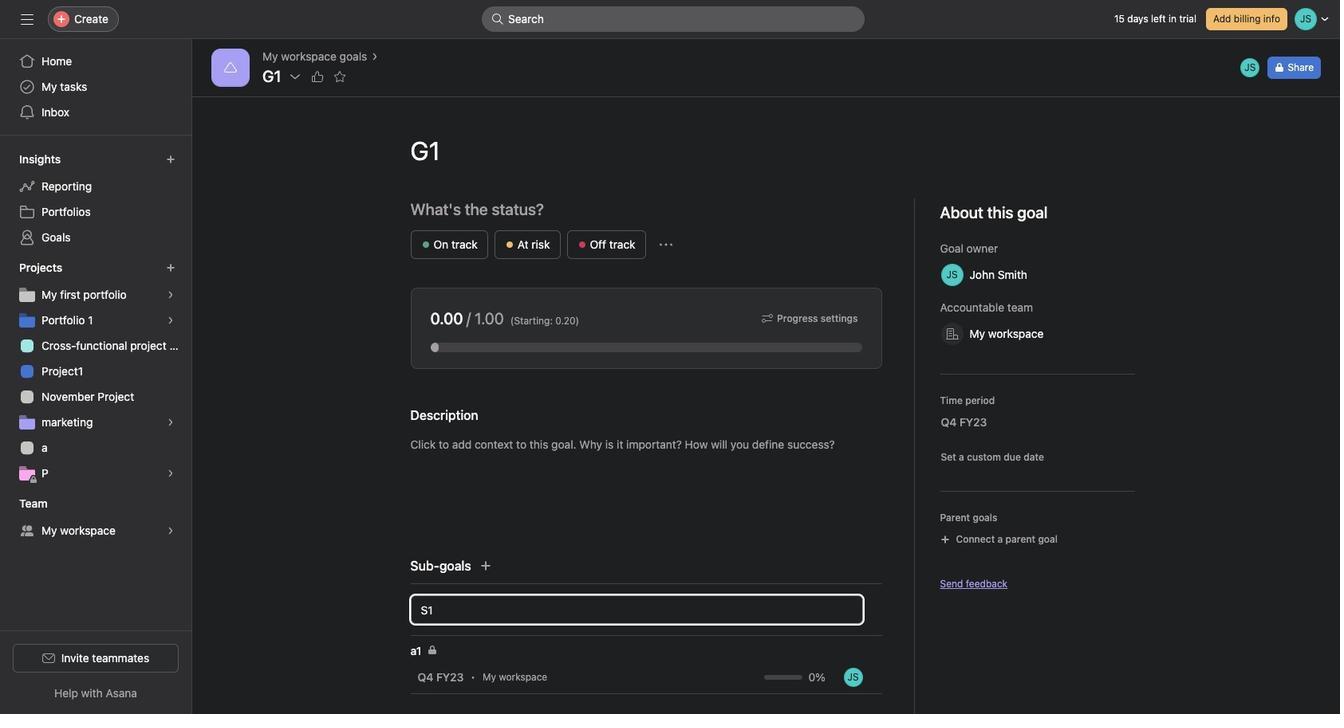 Task type: describe. For each thing, give the bounding box(es) containing it.
new project or portfolio image
[[166, 263, 176, 273]]

Start typing the name of a goal text field
[[410, 596, 863, 625]]

0 likes. click to like this task image
[[311, 70, 324, 83]]

Goal name text field
[[398, 122, 1135, 179]]

see details, my workspace image
[[166, 527, 176, 536]]

see details, portfolio 1 image
[[166, 316, 176, 325]]

projects element
[[0, 254, 191, 490]]



Task type: locate. For each thing, give the bounding box(es) containing it.
list box
[[482, 6, 865, 32]]

insights element
[[0, 145, 191, 254]]

toggle owner popover image
[[844, 668, 863, 688]]

hide sidebar image
[[21, 13, 34, 26]]

see details, my first portfolio image
[[166, 290, 176, 300]]

global element
[[0, 39, 191, 135]]

add goal image
[[479, 560, 492, 573]]

see details, marketing image
[[166, 418, 176, 428]]

prominent image
[[491, 13, 504, 26]]

see details, p image
[[166, 469, 176, 479]]

add to starred image
[[334, 70, 347, 83]]

show options image
[[289, 70, 302, 83]]

new insights image
[[166, 155, 176, 164]]

teams element
[[0, 490, 191, 547]]



Task type: vqa. For each thing, say whether or not it's contained in the screenshot.
Start typing the name of a goal text field
yes



